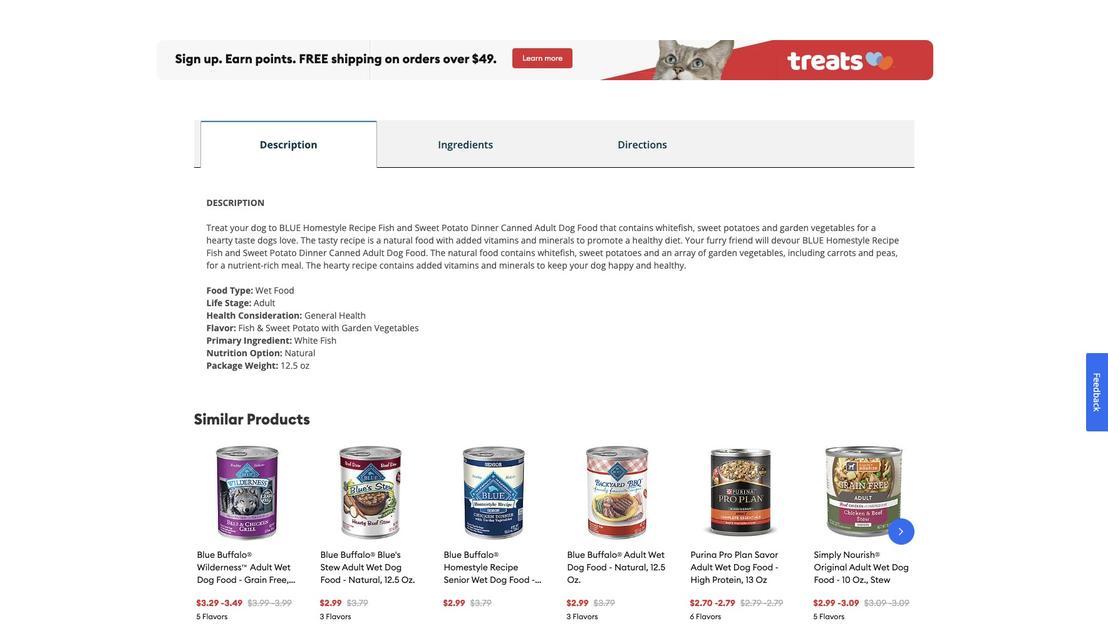 Task type: describe. For each thing, give the bounding box(es) containing it.
- inside blue's stew adult wet dog food - natural, 12.5 oz.
[[343, 574, 346, 586]]

$3.79 inside blue buffalo ® homestyle recipe senior wet dog food - natural, 12.5 oz. $2.99 $3.79
[[470, 597, 492, 609]]

friend
[[729, 234, 753, 246]]

$3.09
[[864, 597, 886, 609]]

food inside purina pro plan savor adult wet dog food - high protein, 13 oz
[[753, 562, 773, 573]]

orders
[[402, 51, 440, 66]]

c
[[1091, 403, 1103, 407]]

2 blue from the left
[[320, 549, 338, 561]]

food inside simply nourish ® original adult wet dog food - 10 oz., stew
[[814, 574, 835, 586]]

4 buffalo from the left
[[587, 549, 617, 561]]

1 vertical spatial dog
[[591, 259, 606, 271]]

adult inside adult wet dog food - grain free, 12.5 oz.
[[250, 562, 272, 573]]

10
[[842, 574, 850, 586]]

treat
[[206, 222, 228, 234]]

homestyle inside blue buffalo ® homestyle recipe senior wet dog food - natural, 12.5 oz. $2.99 $3.79
[[444, 562, 488, 573]]

nutrient-
[[228, 259, 264, 271]]

food inside the adult wet dog food - natural, 12.5 oz.
[[586, 562, 607, 573]]

1 vertical spatial hearty
[[323, 259, 350, 271]]

old price element for adult wet dog food - natural, 12.5 oz.
[[594, 597, 615, 609]]

wet inside purina pro plan savor adult wet dog food - high protein, 13 oz
[[715, 562, 731, 573]]

devour
[[771, 234, 800, 246]]

discounted price element for adult wet dog food - natural, 12.5 oz.
[[567, 597, 589, 609]]

0 horizontal spatial garden
[[708, 247, 737, 259]]

blue buffalo&reg; blue's stew adult wet dog food - natural, 12.5 oz. image
[[320, 442, 421, 543]]

with inside food type: wet food life stage: adult health consideration: general health flavor: fish & sweet potato with garden vegetables primary ingredient: white fish nutrition option: natural package weight: 12.5 oz
[[322, 322, 339, 334]]

taste
[[235, 234, 255, 246]]

12.5 inside food type: wet food life stage: adult health consideration: general health flavor: fish & sweet potato with garden vegetables primary ingredient: white fish nutrition option: natural package weight: 12.5 oz
[[281, 359, 298, 371]]

blue buffalo&reg; wilderness&amp;trade; adult wet dog food - grain free, 12.5 oz. image
[[196, 442, 297, 543]]

learn more link
[[512, 48, 573, 68]]

simply nourish ® original adult wet dog food - 10 oz., stew
[[814, 549, 909, 586]]

0 vertical spatial blue
[[279, 222, 301, 234]]

b
[[1091, 393, 1103, 398]]

0 vertical spatial hearty
[[206, 234, 233, 246]]

1 horizontal spatial garden
[[780, 222, 809, 234]]

wet inside food type: wet food life stage: adult health consideration: general health flavor: fish & sweet potato with garden vegetables primary ingredient: white fish nutrition option: natural package weight: 12.5 oz
[[255, 284, 272, 296]]

up.
[[204, 51, 222, 66]]

old price element for wilderness
[[248, 597, 292, 609]]

f
[[1091, 373, 1103, 377]]

shipping
[[331, 51, 382, 66]]

$2.99 for original adult wet dog food - 10 oz., stew
[[813, 597, 836, 609]]

$3.79 for natural,
[[347, 597, 368, 609]]

consideration:
[[238, 309, 302, 321]]

1 vertical spatial food
[[480, 247, 498, 259]]

old price element for original adult wet dog food - 10 oz., stew
[[864, 597, 909, 609]]

natural, inside blue's stew adult wet dog food - natural, 12.5 oz.
[[348, 574, 382, 586]]

description
[[206, 197, 265, 208]]

1 horizontal spatial potatoes
[[724, 222, 760, 234]]

1 vertical spatial potatoes
[[606, 247, 642, 259]]

furry
[[707, 234, 727, 246]]

ingredient:
[[244, 334, 292, 346]]

a left the nutrient-
[[220, 259, 225, 271]]

buffalo inside blue buffalo ® wilderness ™
[[217, 549, 247, 561]]

12.5 inside the adult wet dog food - natural, 12.5 oz.
[[651, 562, 665, 573]]

a right is
[[376, 234, 381, 246]]

oz
[[756, 574, 767, 586]]

vegetables,
[[740, 247, 786, 259]]

0 horizontal spatial dinner
[[299, 247, 327, 259]]

stew inside simply nourish ® original adult wet dog food - 10 oz., stew
[[871, 574, 890, 586]]

blue buffalo ® wilderness ™
[[197, 549, 252, 573]]

2 vertical spatial contains
[[379, 259, 414, 271]]

tasty
[[318, 234, 338, 246]]

a inside button
[[1091, 398, 1103, 403]]

0 vertical spatial natural
[[383, 234, 413, 246]]

4 ® from the left
[[617, 550, 622, 559]]

type:
[[230, 284, 253, 296]]

0 horizontal spatial minerals
[[499, 259, 535, 271]]

more
[[544, 53, 563, 63]]

1 vertical spatial whitefish,
[[538, 247, 577, 259]]

0 vertical spatial dog
[[251, 222, 266, 234]]

purina pro plan savor adult wet dog food - high protein, 13 oz image
[[690, 442, 791, 543]]

healthy.
[[654, 259, 686, 271]]

adult inside simply nourish ® original adult wet dog food - 10 oz., stew
[[849, 562, 871, 573]]

wet inside the adult wet dog food - natural, 12.5 oz.
[[648, 549, 665, 561]]

dogs
[[257, 234, 277, 246]]

f e e d b a c k button
[[1086, 353, 1108, 431]]

purina
[[691, 549, 717, 561]]

- inside the adult wet dog food - natural, 12.5 oz.
[[609, 562, 612, 573]]

learn more
[[522, 53, 563, 63]]

blue buffalo&reg; homestyle recipe senior wet dog food - natural, 12.5 oz. image
[[443, 442, 544, 543]]

simply nourish&reg; original adult wet dog food - 10 oz., stew image
[[813, 442, 914, 543]]

food inside blue's stew adult wet dog food - natural, 12.5 oz.
[[320, 574, 341, 586]]

vegetables
[[811, 222, 855, 234]]

f e e d b a c k
[[1091, 373, 1103, 412]]

12.5 inside blue buffalo ® homestyle recipe senior wet dog food - natural, 12.5 oz. $2.99 $3.79
[[480, 587, 495, 598]]

3 for blue's stew adult wet dog food - natural, 12.5 oz.
[[320, 612, 324, 621]]

- inside purina pro plan savor adult wet dog food - high protein, 13 oz
[[775, 562, 779, 573]]

purina pro plan savor adult wet dog food - high protein, 13 oz
[[691, 549, 779, 586]]

0 horizontal spatial to
[[269, 222, 277, 234]]

with inside treat your dog to blue homestyle recipe fish and sweet potato dinner canned adult dog food that contains whitefish, sweet potatoes and garden vegetables for a hearty taste dogs love. the tasty recipe is a natural food with added vitamins and minerals to promote a healthy diet. your furry friend will devour blue homestyle recipe fish and sweet potato dinner canned adult dog food. the natural food contains whitefish, sweet potatoes and an array of garden vegetables, including carrots and peas, for a nutrient-rich meal. the hearty recipe contains added vitamins and minerals to keep your dog happy and healthy.
[[436, 234, 454, 246]]

$2.99 inside blue buffalo ® homestyle recipe senior wet dog food - natural, 12.5 oz. $2.99 $3.79
[[443, 597, 465, 609]]

d
[[1091, 387, 1103, 393]]

dog inside the adult wet dog food - natural, 12.5 oz.
[[567, 562, 584, 573]]

0 vertical spatial recipe
[[340, 234, 365, 246]]

adult wet dog food - grain free, 12.5 oz.
[[197, 562, 291, 598]]

blue's
[[377, 549, 401, 561]]

savor
[[755, 549, 778, 561]]

sign
[[175, 51, 201, 66]]

2 vertical spatial the
[[306, 259, 321, 271]]

promote
[[587, 234, 623, 246]]

similar products
[[194, 410, 310, 428]]

discounted price element containing $2.70 -2.79
[[690, 597, 735, 609]]

white
[[294, 334, 318, 346]]

description
[[260, 138, 317, 152]]

0 horizontal spatial canned
[[329, 247, 361, 259]]

including
[[788, 247, 825, 259]]

2 ® from the left
[[370, 550, 375, 559]]

$2.99 $3.79 3 flavors for natural,
[[320, 597, 368, 621]]

1 vertical spatial homestyle
[[826, 234, 870, 246]]

simply
[[814, 549, 841, 561]]

discounted price element for homestyle recipe senior wet dog food - natural, 12.5 oz.
[[443, 597, 465, 609]]

blue's stew adult wet dog food - natural, 12.5 oz.
[[320, 549, 415, 586]]

$2.99 for adult wet dog food - natural, 12.5 oz.
[[567, 597, 589, 609]]

tab list containing description
[[194, 120, 914, 168]]

$2.70 -2.79 $2.79 -2.79 6 flavors
[[690, 597, 783, 621]]

® for original
[[875, 550, 880, 559]]

1 horizontal spatial for
[[857, 222, 869, 234]]

adult inside blue's stew adult wet dog food - natural, 12.5 oz.
[[342, 562, 364, 573]]

0 horizontal spatial sweet
[[579, 247, 603, 259]]

- inside blue buffalo ® homestyle recipe senior wet dog food - natural, 12.5 oz. $2.99 $3.79
[[532, 574, 535, 586]]

2 2.79 from the left
[[767, 597, 783, 609]]

will
[[755, 234, 769, 246]]

3.49
[[224, 597, 243, 609]]

weight:
[[245, 359, 278, 371]]

$2.70
[[690, 597, 713, 609]]

stew inside blue's stew adult wet dog food - natural, 12.5 oz.
[[320, 562, 340, 573]]

1 vertical spatial blue
[[802, 234, 824, 246]]

1 horizontal spatial added
[[456, 234, 482, 246]]

old price element for homestyle recipe senior wet dog food - natural, 12.5 oz.
[[470, 597, 492, 609]]

adult wet dog food - natural, 12.5 oz.
[[567, 549, 665, 586]]

food inside treat your dog to blue homestyle recipe fish and sweet potato dinner canned adult dog food that contains whitefish, sweet potatoes and garden vegetables for a hearty taste dogs love. the tasty recipe is a natural food with added vitamins and minerals to promote a healthy diet. your furry friend will devour blue homestyle recipe fish and sweet potato dinner canned adult dog food. the natural food contains whitefish, sweet potatoes and an array of garden vegetables, including carrots and peas, for a nutrient-rich meal. the hearty recipe contains added vitamins and minerals to keep your dog happy and healthy.
[[577, 222, 598, 234]]

flavors for $3.29
[[202, 612, 228, 621]]

2 horizontal spatial contains
[[619, 222, 653, 234]]

vegetables
[[374, 322, 419, 334]]

similar
[[194, 410, 243, 428]]

dog inside blue's stew adult wet dog food - natural, 12.5 oz.
[[385, 562, 402, 573]]

chevron right image
[[895, 526, 907, 538]]

potato inside food type: wet food life stage: adult health consideration: general health flavor: fish & sweet potato with garden vegetables primary ingredient: white fish nutrition option: natural package weight: 12.5 oz
[[292, 322, 319, 334]]

original
[[814, 562, 847, 573]]

grain
[[244, 574, 267, 586]]

2 horizontal spatial to
[[577, 234, 585, 246]]

1 vertical spatial recipe
[[872, 234, 899, 246]]

2 e from the top
[[1091, 382, 1103, 387]]

1 horizontal spatial natural
[[448, 247, 477, 259]]

6
[[690, 612, 694, 621]]

a right vegetables
[[871, 222, 876, 234]]

4 blue from the left
[[567, 549, 585, 561]]

blue inside blue buffalo ® homestyle recipe senior wet dog food - natural, 12.5 oz. $2.99 $3.79
[[444, 549, 462, 561]]

oz. inside blue's stew adult wet dog food - natural, 12.5 oz.
[[401, 574, 415, 586]]

free,
[[269, 574, 289, 586]]

13
[[746, 574, 754, 586]]

1 vertical spatial potato
[[270, 247, 297, 259]]

love.
[[279, 234, 298, 246]]

rich
[[264, 259, 279, 271]]

12.5 inside blue's stew adult wet dog food - natural, 12.5 oz.
[[384, 574, 399, 586]]

meal.
[[281, 259, 304, 271]]

natural, inside blue buffalo ® homestyle recipe senior wet dog food - natural, 12.5 oz. $2.99 $3.79
[[444, 587, 478, 598]]

flavor:
[[206, 322, 236, 334]]

1 vertical spatial the
[[430, 247, 446, 259]]

dog inside purina pro plan savor adult wet dog food - high protein, 13 oz
[[733, 562, 751, 573]]

an
[[662, 247, 672, 259]]

over
[[443, 51, 469, 66]]

dog inside adult wet dog food - grain free, 12.5 oz.
[[197, 574, 214, 586]]

$3.29
[[196, 597, 219, 609]]



Task type: vqa. For each thing, say whether or not it's contained in the screenshot.


Task type: locate. For each thing, give the bounding box(es) containing it.
buffalo inside blue buffalo ® homestyle recipe senior wet dog food - natural, 12.5 oz. $2.99 $3.79
[[464, 549, 494, 561]]

5 inside $2.99 -3.09 $3.09 -3.09 5 flavors
[[813, 612, 818, 621]]

® for homestyle
[[494, 550, 499, 559]]

adult inside purina pro plan savor adult wet dog food - high protein, 13 oz
[[691, 562, 713, 573]]

1 blue buffalo ® from the left
[[320, 549, 375, 561]]

$2.99 right 3.99
[[320, 597, 342, 609]]

discounted price element containing $2.99 -3.09
[[813, 597, 859, 609]]

1 vertical spatial your
[[570, 259, 588, 271]]

stew
[[320, 562, 340, 573], [871, 574, 890, 586]]

flavors down $3.29 on the bottom of page
[[202, 612, 228, 621]]

blue
[[197, 549, 215, 561], [320, 549, 338, 561], [444, 549, 462, 561], [567, 549, 585, 561]]

2 vertical spatial natural,
[[444, 587, 478, 598]]

1 vertical spatial recipe
[[352, 259, 377, 271]]

2 vertical spatial sweet
[[266, 322, 290, 334]]

1 vertical spatial sweet
[[579, 247, 603, 259]]

that
[[600, 222, 617, 234]]

0 horizontal spatial homestyle
[[303, 222, 347, 234]]

recipe
[[340, 234, 365, 246], [352, 259, 377, 271]]

a up the k
[[1091, 398, 1103, 403]]

$2.79
[[741, 597, 762, 609]]

potatoes up happy
[[606, 247, 642, 259]]

sweet up the "furry"
[[697, 222, 721, 234]]

$2.99 -3.09 $3.09 -3.09 5 flavors
[[813, 597, 909, 621]]

wet inside blue buffalo ® homestyle recipe senior wet dog food - natural, 12.5 oz. $2.99 $3.79
[[471, 574, 488, 586]]

recipe left is
[[340, 234, 365, 246]]

blue inside blue buffalo ® wilderness ™
[[197, 549, 215, 561]]

$2.99 $3.79 3 flavors down blue's stew adult wet dog food - natural, 12.5 oz.
[[320, 597, 368, 621]]

e up d
[[1091, 377, 1103, 382]]

happy
[[608, 259, 634, 271]]

blue up love.
[[279, 222, 301, 234]]

blue up 'including'
[[802, 234, 824, 246]]

hearty
[[206, 234, 233, 246], [323, 259, 350, 271]]

earn
[[225, 51, 252, 66]]

minerals left 'keep'
[[499, 259, 535, 271]]

0 vertical spatial vitamins
[[484, 234, 519, 246]]

1 horizontal spatial 5
[[813, 612, 818, 621]]

0 horizontal spatial 2.79
[[718, 597, 735, 609]]

1 5 from the left
[[196, 612, 201, 621]]

0 vertical spatial the
[[301, 234, 316, 246]]

your
[[685, 234, 704, 246]]

3 discounted price element from the left
[[443, 597, 465, 609]]

learn
[[522, 53, 543, 63]]

0 horizontal spatial vitamins
[[444, 259, 479, 271]]

vitamins
[[484, 234, 519, 246], [444, 259, 479, 271]]

1 horizontal spatial 3
[[567, 612, 571, 621]]

0 horizontal spatial 3.09
[[841, 597, 859, 609]]

1 ® from the left
[[247, 550, 252, 559]]

® inside blue buffalo ® wilderness ™
[[247, 550, 252, 559]]

0 vertical spatial added
[[456, 234, 482, 246]]

- inside adult wet dog food - grain free, 12.5 oz.
[[239, 574, 242, 586]]

0 horizontal spatial for
[[206, 259, 218, 271]]

blue
[[279, 222, 301, 234], [802, 234, 824, 246]]

0 horizontal spatial added
[[416, 259, 442, 271]]

1 blue from the left
[[197, 549, 215, 561]]

5 discounted price element from the left
[[690, 597, 735, 609]]

2 buffalo from the left
[[340, 549, 370, 561]]

wet left purina on the right of page
[[648, 549, 665, 561]]

1 vertical spatial garden
[[708, 247, 737, 259]]

buffalo
[[217, 549, 247, 561], [340, 549, 370, 561], [464, 549, 494, 561], [587, 549, 617, 561]]

4 old price element from the left
[[594, 597, 615, 609]]

&
[[257, 322, 263, 334]]

of
[[698, 247, 706, 259]]

whitefish, up diet. at the right top of page
[[656, 222, 695, 234]]

sweet down promote
[[579, 247, 603, 259]]

2 flavors from the left
[[326, 612, 351, 621]]

hearty down 'tasty'
[[323, 259, 350, 271]]

potatoes up friend
[[724, 222, 760, 234]]

3.09 down '10'
[[841, 597, 859, 609]]

3.09
[[841, 597, 859, 609], [892, 597, 909, 609]]

your up taste
[[230, 222, 249, 234]]

1 horizontal spatial minerals
[[539, 234, 574, 246]]

flavors inside $3.29 -3.49 $3.99 -3.99 5 flavors
[[202, 612, 228, 621]]

discounted price element
[[196, 597, 243, 609], [320, 597, 342, 609], [443, 597, 465, 609], [567, 597, 589, 609], [690, 597, 735, 609], [813, 597, 859, 609]]

3 flavors from the left
[[573, 612, 598, 621]]

flavors down blue's stew adult wet dog food - natural, 12.5 oz.
[[326, 612, 351, 621]]

to up dogs
[[269, 222, 277, 234]]

0 vertical spatial minerals
[[539, 234, 574, 246]]

2 horizontal spatial recipe
[[872, 234, 899, 246]]

2 discounted price element from the left
[[320, 597, 342, 609]]

1 horizontal spatial dinner
[[471, 222, 499, 234]]

wet inside simply nourish ® original adult wet dog food - 10 oz., stew
[[873, 562, 890, 573]]

1 horizontal spatial stew
[[871, 574, 890, 586]]

oz
[[300, 359, 310, 371]]

0 horizontal spatial blue
[[279, 222, 301, 234]]

flavors inside $2.99 -3.09 $3.09 -3.09 5 flavors
[[819, 612, 845, 621]]

0 vertical spatial stew
[[320, 562, 340, 573]]

1 3.09 from the left
[[841, 597, 859, 609]]

2 3.09 from the left
[[892, 597, 909, 609]]

1 old price element from the left
[[248, 597, 292, 609]]

oz.,
[[853, 574, 868, 586]]

to left promote
[[577, 234, 585, 246]]

2 horizontal spatial natural,
[[615, 562, 648, 573]]

flavors for $2.99
[[819, 612, 845, 621]]

1 $2.99 from the left
[[320, 597, 342, 609]]

0 vertical spatial your
[[230, 222, 249, 234]]

1 horizontal spatial food
[[480, 247, 498, 259]]

0 vertical spatial garden
[[780, 222, 809, 234]]

5 ® from the left
[[875, 550, 880, 559]]

e down f at bottom
[[1091, 382, 1103, 387]]

12.5
[[281, 359, 298, 371], [651, 562, 665, 573], [384, 574, 399, 586], [197, 587, 212, 598], [480, 587, 495, 598]]

1 flavors from the left
[[202, 612, 228, 621]]

natural, inside the adult wet dog food - natural, 12.5 oz.
[[615, 562, 648, 573]]

3 ® from the left
[[494, 550, 499, 559]]

stage:
[[225, 297, 251, 309]]

0 horizontal spatial natural
[[383, 234, 413, 246]]

1 horizontal spatial $2.99 $3.79 3 flavors
[[567, 597, 615, 621]]

e
[[1091, 377, 1103, 382], [1091, 382, 1103, 387]]

5 for $3.29 -3.49
[[196, 612, 201, 621]]

0 vertical spatial food
[[415, 234, 434, 246]]

1 horizontal spatial whitefish,
[[656, 222, 695, 234]]

1 horizontal spatial 2.79
[[767, 597, 783, 609]]

0 vertical spatial contains
[[619, 222, 653, 234]]

2 blue buffalo ® from the left
[[567, 549, 622, 561]]

sweet up the food.
[[415, 222, 439, 234]]

primary
[[206, 334, 241, 346]]

$2.99 down senior
[[443, 597, 465, 609]]

2 vertical spatial recipe
[[490, 562, 518, 573]]

natural right the food.
[[448, 247, 477, 259]]

adult inside food type: wet food life stage: adult health consideration: general health flavor: fish & sweet potato with garden vegetables primary ingredient: white fish nutrition option: natural package weight: 12.5 oz
[[254, 297, 275, 309]]

homestyle
[[303, 222, 347, 234], [826, 234, 870, 246], [444, 562, 488, 573]]

discounted price element for blue's stew adult wet dog food - natural, 12.5 oz.
[[320, 597, 342, 609]]

wilderness
[[197, 562, 242, 573]]

0 horizontal spatial food
[[415, 234, 434, 246]]

0 horizontal spatial hearty
[[206, 234, 233, 246]]

discounted price element up 6
[[690, 597, 735, 609]]

directions
[[618, 138, 667, 152]]

1 vertical spatial minerals
[[499, 259, 535, 271]]

2 3 from the left
[[567, 612, 571, 621]]

garden
[[342, 322, 372, 334]]

5 old price element from the left
[[741, 597, 783, 609]]

with
[[436, 234, 454, 246], [322, 322, 339, 334]]

0 vertical spatial dinner
[[471, 222, 499, 234]]

3.99
[[275, 597, 292, 609]]

dog up dogs
[[251, 222, 266, 234]]

old price element containing $3.99 -3.99
[[248, 597, 292, 609]]

ingredients
[[438, 138, 493, 152]]

food.
[[405, 247, 428, 259]]

senior
[[444, 574, 469, 586]]

1 horizontal spatial recipe
[[490, 562, 518, 573]]

$3.99
[[248, 597, 269, 609]]

contains
[[619, 222, 653, 234], [501, 247, 535, 259], [379, 259, 414, 271]]

old price element containing $2.79 -2.79
[[741, 597, 783, 609]]

0 horizontal spatial with
[[322, 322, 339, 334]]

5 down original
[[813, 612, 818, 621]]

2.79 right $2.79 at the bottom
[[767, 597, 783, 609]]

discounted price element right 3.99
[[320, 597, 342, 609]]

a left healthy
[[625, 234, 630, 246]]

adult inside the adult wet dog food - natural, 12.5 oz.
[[624, 549, 646, 561]]

minerals
[[539, 234, 574, 246], [499, 259, 535, 271]]

wet down pro
[[715, 562, 731, 573]]

natural
[[285, 347, 315, 359]]

discounted price element down senior
[[443, 597, 465, 609]]

0 horizontal spatial stew
[[320, 562, 340, 573]]

0 vertical spatial homestyle
[[303, 222, 347, 234]]

wet down 'nourish'
[[873, 562, 890, 573]]

$49.
[[472, 51, 497, 66]]

3 old price element from the left
[[470, 597, 492, 609]]

nutrition
[[206, 347, 247, 359]]

discounted price element for original adult wet dog food - 10 oz., stew
[[813, 597, 859, 609]]

sweet down consideration:
[[266, 322, 290, 334]]

1 e from the top
[[1091, 377, 1103, 382]]

1 horizontal spatial 3.09
[[892, 597, 909, 609]]

flavors down the adult wet dog food - natural, 12.5 oz.
[[573, 612, 598, 621]]

$2.99
[[320, 597, 342, 609], [443, 597, 465, 609], [567, 597, 589, 609], [813, 597, 836, 609]]

treat your dog to blue homestyle recipe fish and sweet potato dinner canned adult dog food that contains whitefish, sweet potatoes and garden vegetables for a hearty taste dogs love. the tasty recipe is a natural food with added vitamins and minerals to promote a healthy diet. your furry friend will devour blue homestyle recipe fish and sweet potato dinner canned adult dog food. the natural food contains whitefish, sweet potatoes and an array of garden vegetables, including carrots and peas, for a nutrient-rich meal. the hearty recipe contains added vitamins and minerals to keep your dog happy and healthy.
[[206, 222, 899, 271]]

$2.99 down original
[[813, 597, 836, 609]]

2 $3.79 from the left
[[470, 597, 492, 609]]

for right vegetables
[[857, 222, 869, 234]]

1 horizontal spatial with
[[436, 234, 454, 246]]

dog inside simply nourish ® original adult wet dog food - 10 oz., stew
[[892, 562, 909, 573]]

- inside simply nourish ® original adult wet dog food - 10 oz., stew
[[837, 574, 840, 586]]

4 discounted price element from the left
[[567, 597, 589, 609]]

1 horizontal spatial sweet
[[697, 222, 721, 234]]

oz. inside adult wet dog food - grain free, 12.5 oz.
[[214, 587, 228, 598]]

wet right senior
[[471, 574, 488, 586]]

for
[[857, 222, 869, 234], [206, 259, 218, 271]]

0 vertical spatial natural,
[[615, 562, 648, 573]]

health up flavor:
[[206, 309, 236, 321]]

1 health from the left
[[206, 309, 236, 321]]

oz. inside the adult wet dog food - natural, 12.5 oz.
[[567, 574, 581, 586]]

sweet up the nutrient-
[[243, 247, 267, 259]]

3 $2.99 from the left
[[567, 597, 589, 609]]

0 horizontal spatial dog
[[251, 222, 266, 234]]

6 discounted price element from the left
[[813, 597, 859, 609]]

$2.99 inside $2.99 -3.09 $3.09 -3.09 5 flavors
[[813, 597, 836, 609]]

k
[[1091, 407, 1103, 412]]

blue buffalo&reg;  adult wet dog food - natural, 12.5 oz. image
[[567, 442, 667, 543]]

1 buffalo from the left
[[217, 549, 247, 561]]

0 vertical spatial potatoes
[[724, 222, 760, 234]]

™
[[242, 562, 248, 571]]

0 horizontal spatial your
[[230, 222, 249, 234]]

to left 'keep'
[[537, 259, 545, 271]]

potato
[[442, 222, 469, 234], [270, 247, 297, 259], [292, 322, 319, 334]]

1 $2.99 $3.79 3 flavors from the left
[[320, 597, 368, 621]]

$2.99 down the adult wet dog food - natural, 12.5 oz.
[[567, 597, 589, 609]]

the right love.
[[301, 234, 316, 246]]

food inside adult wet dog food - grain free, 12.5 oz.
[[216, 574, 237, 586]]

health up garden
[[339, 309, 366, 321]]

5 for $2.99 -3.09
[[813, 612, 818, 621]]

diet.
[[665, 234, 683, 246]]

1 horizontal spatial hearty
[[323, 259, 350, 271]]

package
[[206, 359, 243, 371]]

whitefish, up 'keep'
[[538, 247, 577, 259]]

1 vertical spatial sweet
[[243, 247, 267, 259]]

2 old price element from the left
[[347, 597, 368, 609]]

$2.99 $3.79 3 flavors for oz.
[[567, 597, 615, 621]]

2 horizontal spatial $3.79
[[594, 597, 615, 609]]

recipe down is
[[352, 259, 377, 271]]

old price element
[[248, 597, 292, 609], [347, 597, 368, 609], [470, 597, 492, 609], [594, 597, 615, 609], [741, 597, 783, 609], [864, 597, 909, 609]]

4 flavors from the left
[[696, 612, 721, 621]]

0 horizontal spatial contains
[[379, 259, 414, 271]]

flavors down '10'
[[819, 612, 845, 621]]

5
[[196, 612, 201, 621], [813, 612, 818, 621]]

1 discounted price element from the left
[[196, 597, 243, 609]]

old price element containing $3.09 -3.09
[[864, 597, 909, 609]]

to
[[269, 222, 277, 234], [577, 234, 585, 246], [537, 259, 545, 271]]

0 vertical spatial whitefish,
[[656, 222, 695, 234]]

the right 'meal.'
[[306, 259, 321, 271]]

$3.79 for oz.
[[594, 597, 615, 609]]

old price element for blue's stew adult wet dog food - natural, 12.5 oz.
[[347, 597, 368, 609]]

minerals up 'keep'
[[539, 234, 574, 246]]

® inside blue buffalo ® homestyle recipe senior wet dog food - natural, 12.5 oz. $2.99 $3.79
[[494, 550, 499, 559]]

2 health from the left
[[339, 309, 366, 321]]

discounted price element down '10'
[[813, 597, 859, 609]]

food inside blue buffalo ® homestyle recipe senior wet dog food - natural, 12.5 oz. $2.99 $3.79
[[509, 574, 530, 586]]

1 horizontal spatial blue
[[802, 234, 824, 246]]

oz. inside blue buffalo ® homestyle recipe senior wet dog food - natural, 12.5 oz. $2.99 $3.79
[[497, 587, 510, 598]]

® for wilderness
[[247, 550, 252, 559]]

carrots
[[827, 247, 856, 259]]

12.5 inside adult wet dog food - grain free, 12.5 oz.
[[197, 587, 212, 598]]

0 vertical spatial potato
[[442, 222, 469, 234]]

recipe inside blue buffalo ® homestyle recipe senior wet dog food - natural, 12.5 oz. $2.99 $3.79
[[490, 562, 518, 573]]

$2.99 for blue's stew adult wet dog food - natural, 12.5 oz.
[[320, 597, 342, 609]]

sweet inside food type: wet food life stage: adult health consideration: general health flavor: fish & sweet potato with garden vegetables primary ingredient: white fish nutrition option: natural package weight: 12.5 oz
[[266, 322, 290, 334]]

2 5 from the left
[[813, 612, 818, 621]]

0 horizontal spatial potatoes
[[606, 247, 642, 259]]

2 vertical spatial to
[[537, 259, 545, 271]]

hearty down treat
[[206, 234, 233, 246]]

0 horizontal spatial health
[[206, 309, 236, 321]]

$2.99 $3.79 3 flavors down the adult wet dog food - natural, 12.5 oz.
[[567, 597, 615, 621]]

5 inside $3.29 -3.49 $3.99 -3.99 5 flavors
[[196, 612, 201, 621]]

tab list
[[194, 120, 914, 168]]

the right the food.
[[430, 247, 446, 259]]

dog inside blue buffalo ® homestyle recipe senior wet dog food - natural, 12.5 oz. $2.99 $3.79
[[490, 574, 507, 586]]

1 2.79 from the left
[[718, 597, 735, 609]]

® inside simply nourish ® original adult wet dog food - 10 oz., stew
[[875, 550, 880, 559]]

3 for adult wet dog food - natural, 12.5 oz.
[[567, 612, 571, 621]]

2 horizontal spatial homestyle
[[826, 234, 870, 246]]

flavors for $2.70
[[696, 612, 721, 621]]

2.79 down protein,
[[718, 597, 735, 609]]

dog
[[559, 222, 575, 234], [387, 247, 403, 259], [385, 562, 402, 573], [567, 562, 584, 573], [733, 562, 751, 573], [892, 562, 909, 573], [197, 574, 214, 586], [490, 574, 507, 586]]

discounted price element containing $3.29 -3.49
[[196, 597, 243, 609]]

0 horizontal spatial blue buffalo ®
[[320, 549, 375, 561]]

blue buffalo ® homestyle recipe senior wet dog food - natural, 12.5 oz. $2.99 $3.79
[[443, 549, 535, 609]]

3 blue from the left
[[444, 549, 462, 561]]

6 old price element from the left
[[864, 597, 909, 609]]

wet inside adult wet dog food - grain free, 12.5 oz.
[[274, 562, 291, 573]]

keep
[[548, 259, 567, 271]]

homestyle up carrots
[[826, 234, 870, 246]]

flavors down the $2.70
[[696, 612, 721, 621]]

garden up devour
[[780, 222, 809, 234]]

adult
[[535, 222, 556, 234], [363, 247, 384, 259], [254, 297, 275, 309], [624, 549, 646, 561], [250, 562, 272, 573], [342, 562, 364, 573], [691, 562, 713, 573], [849, 562, 871, 573]]

wet right the 'type:'
[[255, 284, 272, 296]]

general
[[304, 309, 337, 321]]

life
[[206, 297, 223, 309]]

wet up free, in the bottom of the page
[[274, 562, 291, 573]]

option:
[[250, 347, 282, 359]]

food
[[415, 234, 434, 246], [480, 247, 498, 259]]

1 horizontal spatial natural,
[[444, 587, 478, 598]]

3 $3.79 from the left
[[594, 597, 615, 609]]

discounted price element for wilderness
[[196, 597, 243, 609]]

flavors inside $2.70 -2.79 $2.79 -2.79 6 flavors
[[696, 612, 721, 621]]

5 down $3.29 on the bottom of page
[[196, 612, 201, 621]]

1 vertical spatial dinner
[[299, 247, 327, 259]]

natural up the food.
[[383, 234, 413, 246]]

homestyle up 'tasty'
[[303, 222, 347, 234]]

discounted price element down the adult wet dog food - natural, 12.5 oz.
[[567, 597, 589, 609]]

discounted price element down wilderness
[[196, 597, 243, 609]]

4 $2.99 from the left
[[813, 597, 836, 609]]

1 vertical spatial natural
[[448, 247, 477, 259]]

5 flavors from the left
[[819, 612, 845, 621]]

1 horizontal spatial blue buffalo ®
[[567, 549, 622, 561]]

1 3 from the left
[[320, 612, 324, 621]]

1 $3.79 from the left
[[347, 597, 368, 609]]

0 horizontal spatial 3
[[320, 612, 324, 621]]

1 vertical spatial contains
[[501, 247, 535, 259]]

blue buffalo ® for adult
[[320, 549, 375, 561]]

your
[[230, 222, 249, 234], [570, 259, 588, 271]]

pro
[[719, 549, 732, 561]]

healthy
[[632, 234, 663, 246]]

points.
[[255, 51, 296, 66]]

wet
[[255, 284, 272, 296], [648, 549, 665, 561], [274, 562, 291, 573], [366, 562, 383, 573], [715, 562, 731, 573], [873, 562, 890, 573], [471, 574, 488, 586]]

-
[[609, 562, 612, 573], [775, 562, 779, 573], [239, 574, 242, 586], [343, 574, 346, 586], [532, 574, 535, 586], [837, 574, 840, 586], [221, 597, 224, 609], [271, 597, 275, 609], [715, 597, 718, 609], [764, 597, 767, 609], [838, 597, 841, 609], [889, 597, 892, 609]]

dog left happy
[[591, 259, 606, 271]]

1 horizontal spatial canned
[[501, 222, 532, 234]]

wet inside blue's stew adult wet dog food - natural, 12.5 oz.
[[366, 562, 383, 573]]

sign up. earn points. free shipping on orders over $49.
[[175, 51, 497, 66]]

your right 'keep'
[[570, 259, 588, 271]]

0 horizontal spatial 5
[[196, 612, 201, 621]]

sweet
[[697, 222, 721, 234], [579, 247, 603, 259]]

0 horizontal spatial whitefish,
[[538, 247, 577, 259]]

blue buffalo ® for dog
[[567, 549, 622, 561]]

nourish
[[843, 549, 875, 561]]

1 vertical spatial to
[[577, 234, 585, 246]]

natural,
[[615, 562, 648, 573], [348, 574, 382, 586], [444, 587, 478, 598]]

2 $2.99 $3.79 3 flavors from the left
[[567, 597, 615, 621]]

products
[[247, 410, 310, 428]]

0 vertical spatial sweet
[[415, 222, 439, 234]]

plan
[[735, 549, 753, 561]]

is
[[368, 234, 374, 246]]

homestyle up senior
[[444, 562, 488, 573]]

for left the nutrient-
[[206, 259, 218, 271]]

0 vertical spatial recipe
[[349, 222, 376, 234]]

0 horizontal spatial recipe
[[349, 222, 376, 234]]

on
[[385, 51, 400, 66]]

wet down blue's
[[366, 562, 383, 573]]

2 $2.99 from the left
[[443, 597, 465, 609]]

natural
[[383, 234, 413, 246], [448, 247, 477, 259]]

1 horizontal spatial vitamins
[[484, 234, 519, 246]]

free
[[299, 51, 328, 66]]

garden down the "furry"
[[708, 247, 737, 259]]

3.09 right $3.09
[[892, 597, 909, 609]]

3 buffalo from the left
[[464, 549, 494, 561]]

1 horizontal spatial contains
[[501, 247, 535, 259]]

1 vertical spatial added
[[416, 259, 442, 271]]

0 vertical spatial sweet
[[697, 222, 721, 234]]



